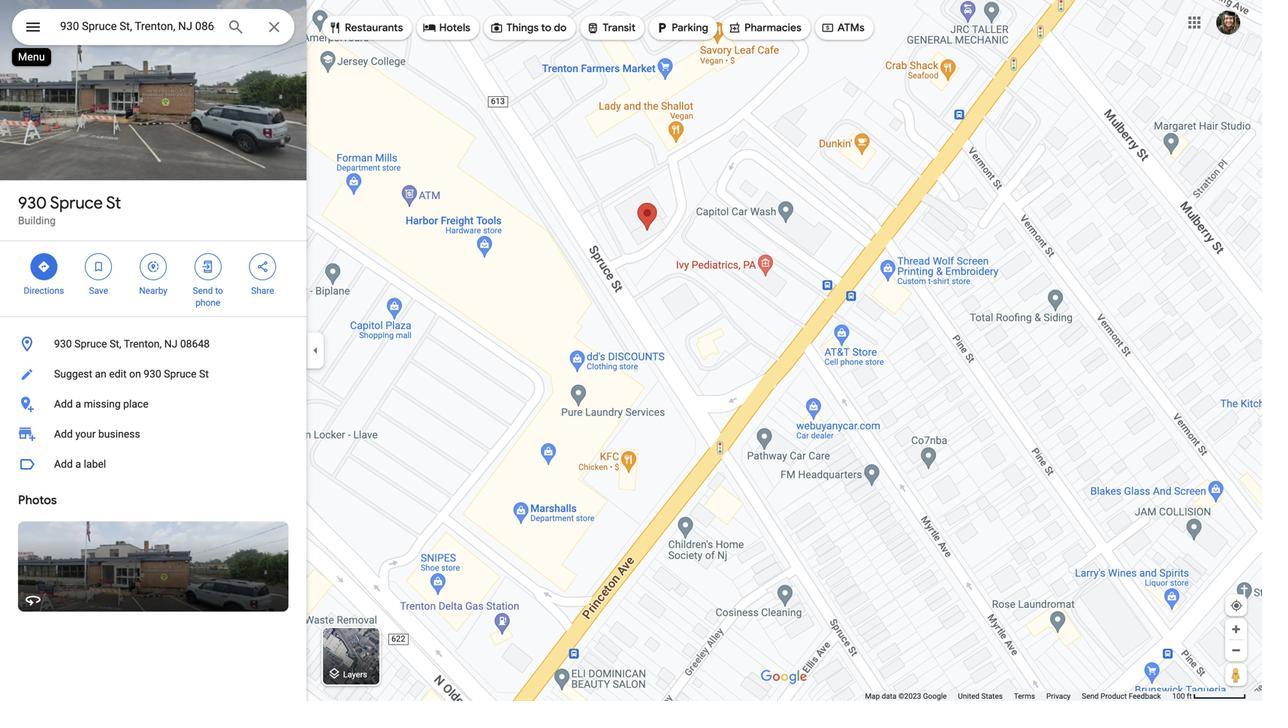 Task type: describe. For each thing, give the bounding box(es) containing it.
 pharmacies
[[728, 20, 802, 36]]

phone
[[196, 298, 220, 308]]

spruce for st
[[50, 192, 103, 213]]

930 spruce st, trenton, nj 08648 button
[[0, 329, 307, 359]]

100 ft
[[1173, 692, 1192, 701]]

layers
[[343, 670, 367, 679]]

spruce inside button
[[164, 368, 197, 380]]

add for add a label
[[54, 458, 73, 470]]

united states button
[[958, 691, 1003, 701]]

930 for st,
[[54, 338, 72, 350]]

suggest an edit on 930 spruce st button
[[0, 359, 307, 389]]

add a label
[[54, 458, 106, 470]]

add for add your business
[[54, 428, 73, 440]]

suggest
[[54, 368, 92, 380]]

 search field
[[12, 9, 295, 48]]

©2023
[[899, 692, 922, 701]]

930 spruce st, trenton, nj 08648
[[54, 338, 210, 350]]

none field inside the 930 spruce st, trenton, nj 08648 field
[[60, 17, 215, 35]]

feedback
[[1129, 692, 1161, 701]]

terms
[[1014, 692, 1035, 701]]

nearby
[[139, 286, 168, 296]]


[[423, 20, 436, 36]]

 parking
[[655, 20, 709, 36]]

missing
[[84, 398, 121, 410]]

send for send to phone
[[193, 286, 213, 296]]

send product feedback
[[1082, 692, 1161, 701]]

hotels
[[439, 21, 471, 35]]

spruce for st,
[[74, 338, 107, 350]]

 restaurants
[[328, 20, 403, 36]]

restaurants
[[345, 21, 403, 35]]

 hotels
[[423, 20, 471, 36]]

google maps element
[[0, 0, 1263, 701]]


[[37, 259, 51, 275]]

08648
[[180, 338, 210, 350]]


[[201, 259, 215, 275]]

place
[[123, 398, 149, 410]]

share
[[251, 286, 274, 296]]

send to phone
[[193, 286, 223, 308]]

collapse side panel image
[[307, 342, 324, 359]]

 atms
[[821, 20, 865, 36]]

show street view coverage image
[[1226, 664, 1247, 686]]


[[256, 259, 269, 275]]

product
[[1101, 692, 1127, 701]]

on
[[129, 368, 141, 380]]

states
[[982, 692, 1003, 701]]

zoom out image
[[1231, 645, 1242, 656]]

united states
[[958, 692, 1003, 701]]

to inside the send to phone
[[215, 286, 223, 296]]


[[24, 16, 42, 38]]

privacy
[[1047, 692, 1071, 701]]

add a missing place button
[[0, 389, 307, 419]]

add a label button
[[0, 449, 307, 479]]

a for label
[[75, 458, 81, 470]]

st,
[[110, 338, 121, 350]]



Task type: vqa. For each thing, say whether or not it's contained in the screenshot.
6th -
no



Task type: locate. For each thing, give the bounding box(es) containing it.
930 for st
[[18, 192, 47, 213]]

930
[[18, 192, 47, 213], [54, 338, 72, 350], [144, 368, 161, 380]]

0 vertical spatial 930
[[18, 192, 47, 213]]

privacy button
[[1047, 691, 1071, 701]]

1 a from the top
[[75, 398, 81, 410]]

google account: giulia masi  
(giulia.masi@adept.ai) image
[[1217, 11, 1241, 35]]

1 vertical spatial 930
[[54, 338, 72, 350]]

footer inside google maps 'element'
[[865, 691, 1173, 701]]

930 up building
[[18, 192, 47, 213]]

a left missing
[[75, 398, 81, 410]]

map
[[865, 692, 880, 701]]

930 inside button
[[144, 368, 161, 380]]

1 add from the top
[[54, 398, 73, 410]]

to up phone
[[215, 286, 223, 296]]


[[147, 259, 160, 275]]

2 horizontal spatial 930
[[144, 368, 161, 380]]

1 horizontal spatial 930
[[54, 338, 72, 350]]

1 vertical spatial st
[[199, 368, 209, 380]]

add your business
[[54, 428, 140, 440]]

0 horizontal spatial st
[[106, 192, 121, 213]]

spruce down nj on the left top
[[164, 368, 197, 380]]

 things to do
[[490, 20, 567, 36]]

trenton,
[[124, 338, 162, 350]]

things
[[507, 21, 539, 35]]

spruce up building
[[50, 192, 103, 213]]

spruce left the st,
[[74, 338, 107, 350]]

save
[[89, 286, 108, 296]]

nj
[[164, 338, 178, 350]]

1 vertical spatial to
[[215, 286, 223, 296]]

parking
[[672, 21, 709, 35]]

add a missing place
[[54, 398, 149, 410]]

spruce inside 930 spruce st building
[[50, 192, 103, 213]]

2 add from the top
[[54, 428, 73, 440]]

0 vertical spatial a
[[75, 398, 81, 410]]

show your location image
[[1230, 599, 1244, 612]]

add left label
[[54, 458, 73, 470]]

pharmacies
[[745, 21, 802, 35]]


[[821, 20, 835, 36]]

send product feedback button
[[1082, 691, 1161, 701]]

photos
[[18, 493, 57, 508]]

1 horizontal spatial st
[[199, 368, 209, 380]]


[[328, 20, 342, 36]]

zoom in image
[[1231, 624, 1242, 635]]

add down suggest
[[54, 398, 73, 410]]

send up phone
[[193, 286, 213, 296]]

add left your
[[54, 428, 73, 440]]

your
[[75, 428, 96, 440]]

930 spruce st building
[[18, 192, 121, 227]]

930 right on
[[144, 368, 161, 380]]

2 a from the top
[[75, 458, 81, 470]]

footer
[[865, 691, 1173, 701]]

930 inside 'button'
[[54, 338, 72, 350]]

1 vertical spatial a
[[75, 458, 81, 470]]

send for send product feedback
[[1082, 692, 1099, 701]]

1 vertical spatial spruce
[[74, 338, 107, 350]]

add for add a missing place
[[54, 398, 73, 410]]

to
[[541, 21, 552, 35], [215, 286, 223, 296]]

spruce
[[50, 192, 103, 213], [74, 338, 107, 350], [164, 368, 197, 380]]

None field
[[60, 17, 215, 35]]

st inside 930 spruce st building
[[106, 192, 121, 213]]

0 vertical spatial to
[[541, 21, 552, 35]]

do
[[554, 21, 567, 35]]

google
[[923, 692, 947, 701]]

1 horizontal spatial to
[[541, 21, 552, 35]]

ft
[[1187, 692, 1192, 701]]

st
[[106, 192, 121, 213], [199, 368, 209, 380]]

1 vertical spatial add
[[54, 428, 73, 440]]

send inside the send to phone
[[193, 286, 213, 296]]

930 up suggest
[[54, 338, 72, 350]]

0 horizontal spatial to
[[215, 286, 223, 296]]

an
[[95, 368, 107, 380]]

a for missing
[[75, 398, 81, 410]]

to inside  things to do
[[541, 21, 552, 35]]


[[728, 20, 742, 36]]

label
[[84, 458, 106, 470]]

suggest an edit on 930 spruce st
[[54, 368, 209, 380]]

2 vertical spatial add
[[54, 458, 73, 470]]

0 horizontal spatial 930
[[18, 192, 47, 213]]

2 vertical spatial 930
[[144, 368, 161, 380]]

 button
[[12, 9, 54, 48]]

building
[[18, 215, 56, 227]]

united
[[958, 692, 980, 701]]

data
[[882, 692, 897, 701]]

 transit
[[586, 20, 636, 36]]


[[586, 20, 600, 36]]

930 Spruce St, Trenton, NJ 08648 field
[[12, 9, 295, 45]]

0 vertical spatial spruce
[[50, 192, 103, 213]]

0 horizontal spatial send
[[193, 286, 213, 296]]

add your business link
[[0, 419, 307, 449]]

transit
[[603, 21, 636, 35]]

send
[[193, 286, 213, 296], [1082, 692, 1099, 701]]

send inside button
[[1082, 692, 1099, 701]]

business
[[98, 428, 140, 440]]

directions
[[24, 286, 64, 296]]

actions for 930 spruce st region
[[0, 241, 307, 316]]

930 spruce st main content
[[0, 0, 307, 701]]

terms button
[[1014, 691, 1035, 701]]


[[490, 20, 504, 36]]

0 vertical spatial st
[[106, 192, 121, 213]]

2 vertical spatial spruce
[[164, 368, 197, 380]]

3 add from the top
[[54, 458, 73, 470]]

map data ©2023 google
[[865, 692, 947, 701]]

footer containing map data ©2023 google
[[865, 691, 1173, 701]]

add
[[54, 398, 73, 410], [54, 428, 73, 440], [54, 458, 73, 470]]

a
[[75, 398, 81, 410], [75, 458, 81, 470]]

send left product
[[1082, 692, 1099, 701]]


[[92, 259, 105, 275]]

0 vertical spatial send
[[193, 286, 213, 296]]

spruce inside 'button'
[[74, 338, 107, 350]]

0 vertical spatial add
[[54, 398, 73, 410]]

a left label
[[75, 458, 81, 470]]

st inside the 'suggest an edit on 930 spruce st' button
[[199, 368, 209, 380]]

to left do
[[541, 21, 552, 35]]

100 ft button
[[1173, 692, 1247, 701]]

100
[[1173, 692, 1185, 701]]


[[655, 20, 669, 36]]

atms
[[838, 21, 865, 35]]

edit
[[109, 368, 127, 380]]

1 horizontal spatial send
[[1082, 692, 1099, 701]]

1 vertical spatial send
[[1082, 692, 1099, 701]]

930 inside 930 spruce st building
[[18, 192, 47, 213]]



